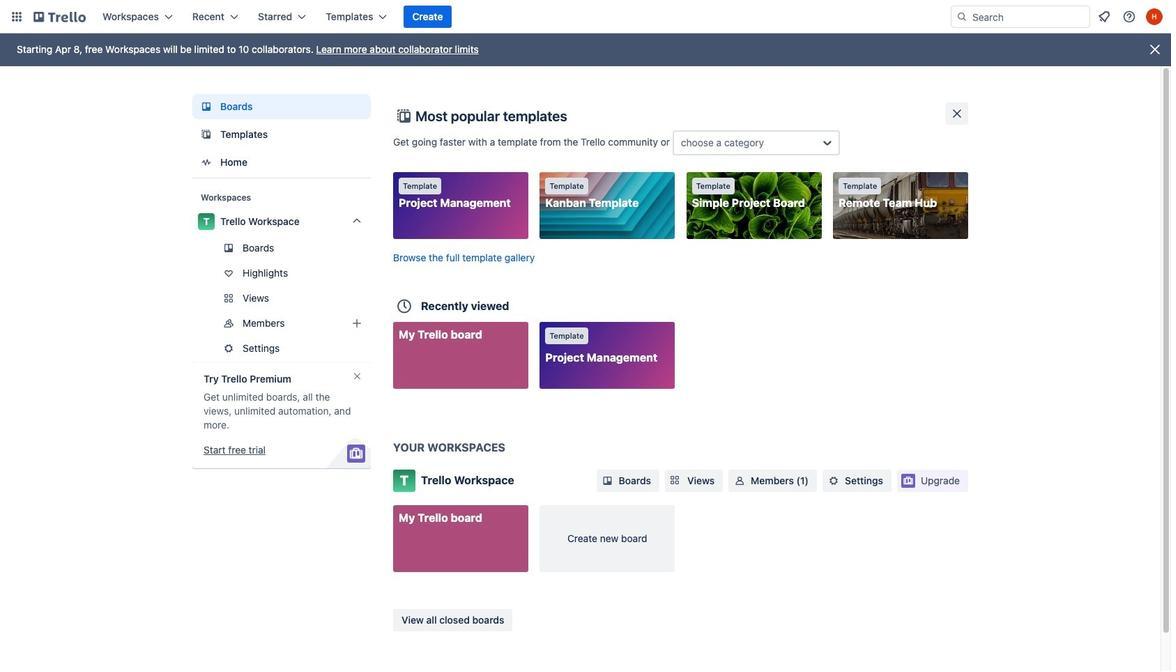 Task type: describe. For each thing, give the bounding box(es) containing it.
board image
[[198, 98, 215, 115]]

template board image
[[198, 126, 215, 143]]

0 notifications image
[[1096, 8, 1113, 25]]

Search field
[[968, 7, 1090, 26]]

home image
[[198, 154, 215, 171]]

search image
[[957, 11, 968, 22]]

back to home image
[[33, 6, 86, 28]]



Task type: locate. For each thing, give the bounding box(es) containing it.
open information menu image
[[1123, 10, 1137, 24]]

1 horizontal spatial sm image
[[733, 474, 747, 488]]

add image
[[349, 315, 365, 332]]

sm image
[[601, 474, 615, 488], [733, 474, 747, 488], [827, 474, 841, 488]]

2 sm image from the left
[[733, 474, 747, 488]]

primary element
[[0, 0, 1171, 33]]

1 sm image from the left
[[601, 474, 615, 488]]

howard (howard38800628) image
[[1146, 8, 1163, 25]]

3 sm image from the left
[[827, 474, 841, 488]]

0 horizontal spatial sm image
[[601, 474, 615, 488]]

2 horizontal spatial sm image
[[827, 474, 841, 488]]



Task type: vqa. For each thing, say whether or not it's contained in the screenshot.
rightmost sm image
yes



